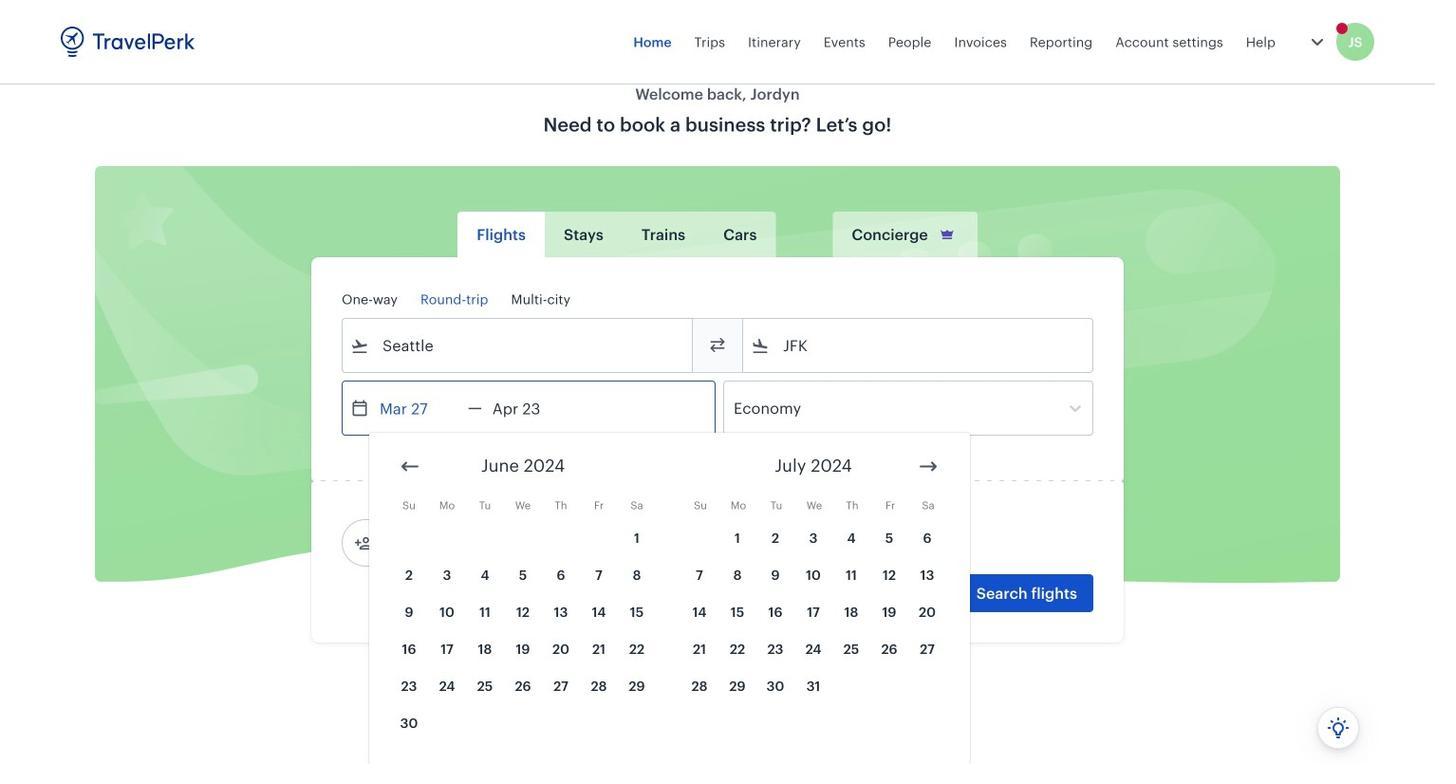 Task type: locate. For each thing, give the bounding box(es) containing it.
move forward to switch to the next month. image
[[917, 455, 940, 478]]

Return text field
[[482, 382, 581, 435]]

From search field
[[369, 330, 668, 361]]

Add first traveler search field
[[373, 528, 571, 558]]

To search field
[[770, 330, 1068, 361]]

Depart text field
[[369, 382, 468, 435]]



Task type: describe. For each thing, give the bounding box(es) containing it.
calendar application
[[369, 433, 1436, 764]]

move backward to switch to the previous month. image
[[399, 455, 422, 478]]



